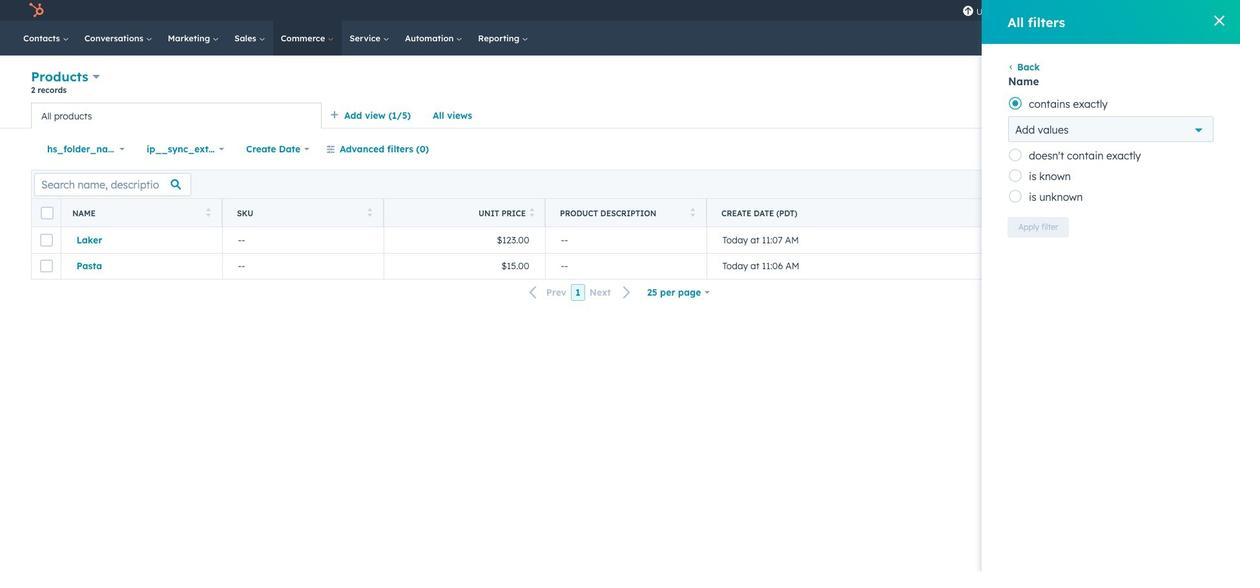 Task type: locate. For each thing, give the bounding box(es) containing it.
2 press to sort. image from the left
[[530, 208, 535, 217]]

press to sort. image
[[206, 208, 211, 217], [530, 208, 535, 217]]

Search HubSpot search field
[[1049, 27, 1195, 49]]

Search name, description, or SKU search field
[[34, 173, 191, 196]]

1 press to sort. image from the left
[[367, 208, 372, 217]]

1 horizontal spatial press to sort. image
[[690, 208, 695, 217]]

banner
[[31, 67, 1209, 103]]

press to sort. image
[[367, 208, 372, 217], [690, 208, 695, 217]]

1 horizontal spatial press to sort. image
[[530, 208, 535, 217]]

0 horizontal spatial press to sort. image
[[206, 208, 211, 217]]

press to sort. image for first press to sort. element from the left
[[206, 208, 211, 217]]

menu
[[956, 0, 1225, 21]]

1 press to sort. image from the left
[[206, 208, 211, 217]]

press to sort. element
[[206, 208, 211, 219], [367, 208, 372, 219], [530, 208, 535, 219], [690, 208, 695, 219]]

press to sort. image for 3rd press to sort. element
[[530, 208, 535, 217]]

0 horizontal spatial press to sort. image
[[367, 208, 372, 217]]

close image
[[1214, 16, 1225, 26]]

2 press to sort. image from the left
[[690, 208, 695, 217]]



Task type: describe. For each thing, give the bounding box(es) containing it.
3 press to sort. element from the left
[[530, 208, 535, 219]]

jacob simon image
[[1148, 5, 1159, 16]]

1 press to sort. element from the left
[[206, 208, 211, 219]]

marketplaces image
[[1050, 6, 1062, 17]]

pagination navigation
[[522, 284, 639, 301]]

2 press to sort. element from the left
[[367, 208, 372, 219]]

4 press to sort. element from the left
[[690, 208, 695, 219]]



Task type: vqa. For each thing, say whether or not it's contained in the screenshot.
Press To Sort. icon
yes



